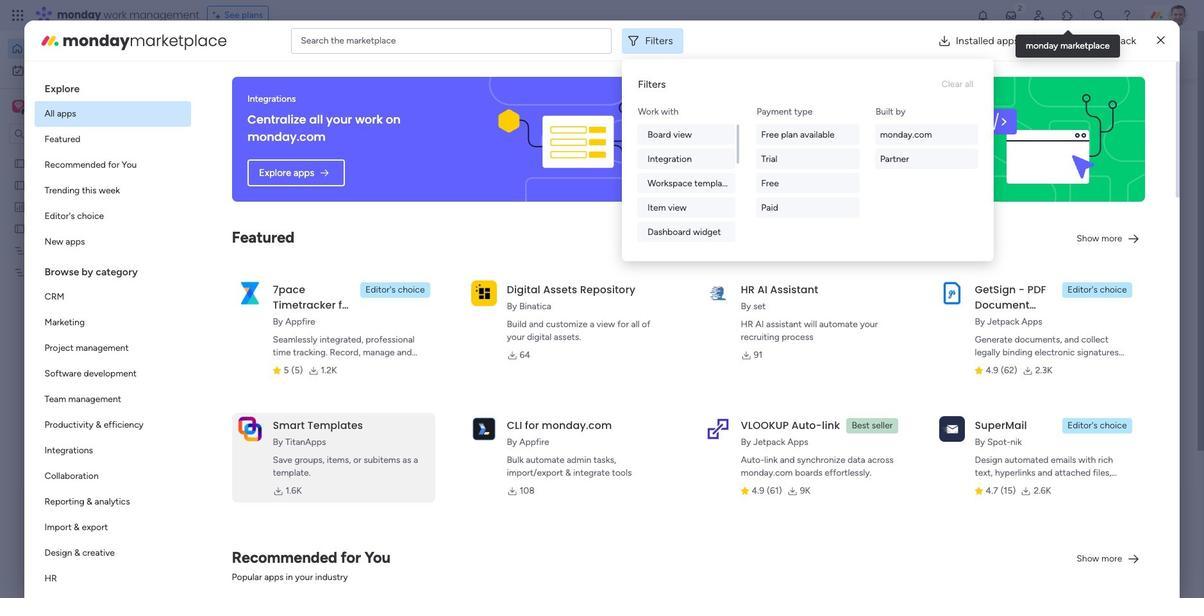 Task type: locate. For each thing, give the bounding box(es) containing it.
select product image
[[12, 9, 24, 22]]

1 horizontal spatial public board image
[[253, 234, 267, 248]]

1 heading from the top
[[34, 72, 191, 101]]

banner logo image
[[496, 77, 663, 202], [963, 77, 1130, 202]]

0 vertical spatial heading
[[34, 72, 191, 101]]

1 vertical spatial public board image
[[13, 222, 26, 235]]

help image
[[1121, 9, 1134, 22]]

1 public board image from the top
[[13, 179, 26, 191]]

monday marketplace image
[[1061, 9, 1074, 22], [39, 30, 60, 51]]

0 horizontal spatial dapulse x slim image
[[1127, 93, 1142, 108]]

dapulse x slim image
[[1157, 33, 1165, 48], [1127, 93, 1142, 108]]

0 vertical spatial public board image
[[13, 157, 26, 169]]

0 horizontal spatial banner logo image
[[496, 77, 663, 202]]

0 vertical spatial monday marketplace image
[[1061, 9, 1074, 22]]

public board image
[[13, 179, 26, 191], [13, 222, 26, 235]]

v2 bolt switch image
[[1064, 48, 1072, 62]]

circle o image
[[973, 169, 981, 179]]

workspace image
[[12, 99, 25, 113], [14, 99, 23, 113]]

public dashboard image
[[13, 201, 26, 213]]

app logo image
[[237, 281, 263, 306], [471, 281, 497, 306], [705, 281, 731, 306], [939, 281, 965, 306], [237, 417, 263, 442], [471, 417, 497, 442], [705, 417, 731, 442], [939, 417, 965, 442]]

component image
[[705, 254, 717, 266], [253, 411, 264, 423]]

heading
[[34, 72, 191, 101], [34, 255, 191, 285]]

public dashboard image
[[705, 234, 719, 248]]

list box
[[34, 72, 191, 599], [0, 150, 163, 456]]

1 horizontal spatial banner logo image
[[963, 77, 1130, 202]]

public board image down public dashboard icon
[[13, 222, 26, 235]]

public board image up public dashboard icon
[[13, 179, 26, 191]]

1 banner logo image from the left
[[496, 77, 663, 202]]

update feed image
[[1005, 9, 1017, 22]]

0 vertical spatial public board image
[[13, 179, 26, 191]]

option
[[8, 38, 156, 59], [8, 60, 156, 81], [34, 101, 191, 127], [34, 127, 191, 153], [0, 152, 163, 154], [34, 153, 191, 178], [34, 178, 191, 204], [34, 204, 191, 230], [34, 230, 191, 255], [34, 285, 191, 310], [34, 310, 191, 336], [34, 336, 191, 362], [34, 362, 191, 387], [34, 387, 191, 413], [34, 413, 191, 439], [34, 439, 191, 464], [34, 464, 191, 490], [34, 490, 191, 515], [34, 515, 191, 541], [34, 541, 191, 567], [34, 567, 191, 592]]

1 horizontal spatial component image
[[705, 254, 717, 266]]

0 vertical spatial dapulse x slim image
[[1157, 33, 1165, 48]]

1 vertical spatial monday marketplace image
[[39, 30, 60, 51]]

1 vertical spatial heading
[[34, 255, 191, 285]]

1 vertical spatial dapulse x slim image
[[1127, 93, 1142, 108]]

circle o image
[[973, 153, 981, 163]]

1 vertical spatial component image
[[253, 411, 264, 423]]

1 horizontal spatial dapulse x slim image
[[1157, 33, 1165, 48]]

public board image
[[13, 157, 26, 169], [253, 234, 267, 248]]



Task type: vqa. For each thing, say whether or not it's contained in the screenshot.
1st the name from the bottom
no



Task type: describe. For each thing, give the bounding box(es) containing it.
Search in workspace field
[[27, 127, 107, 141]]

2 image
[[1014, 1, 1026, 15]]

2 public board image from the top
[[13, 222, 26, 235]]

v2 user feedback image
[[964, 48, 974, 62]]

notifications image
[[976, 9, 989, 22]]

1 horizontal spatial monday marketplace image
[[1061, 9, 1074, 22]]

search everything image
[[1092, 9, 1105, 22]]

quick search results list box
[[237, 120, 923, 447]]

0 vertical spatial component image
[[705, 254, 717, 266]]

add to favorites image
[[662, 234, 674, 247]]

invite members image
[[1033, 9, 1046, 22]]

2 banner logo image from the left
[[963, 77, 1130, 202]]

0 horizontal spatial component image
[[253, 411, 264, 423]]

1 workspace image from the left
[[12, 99, 25, 113]]

terry turtle image
[[1168, 5, 1189, 26]]

templates image image
[[966, 258, 1135, 346]]

2 heading from the top
[[34, 255, 191, 285]]

check circle image
[[973, 137, 981, 146]]

0 horizontal spatial public board image
[[13, 157, 26, 169]]

see plans image
[[213, 8, 224, 22]]

0 horizontal spatial monday marketplace image
[[39, 30, 60, 51]]

terry turtle image
[[267, 574, 292, 599]]

workspace selection element
[[12, 99, 107, 115]]

check circle image
[[973, 120, 981, 130]]

2 workspace image from the left
[[14, 99, 23, 113]]

close recently visited image
[[237, 105, 252, 120]]

getting started element
[[954, 467, 1146, 519]]

1 vertical spatial public board image
[[253, 234, 267, 248]]



